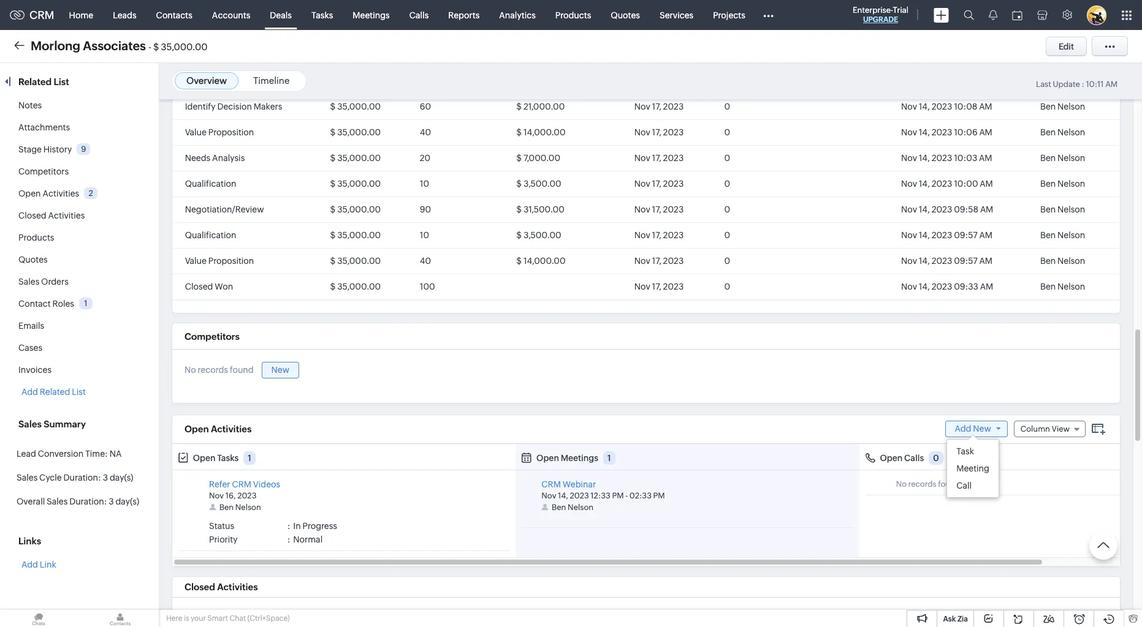 Task type: locate. For each thing, give the bounding box(es) containing it.
1
[[84, 299, 87, 308], [248, 454, 251, 463], [608, 454, 611, 463]]

0 vertical spatial add
[[21, 388, 38, 397]]

nov 14, 2023 09:57 am down nov 14, 2023 09:58 am
[[901, 231, 993, 240]]

0 vertical spatial closed activities
[[18, 211, 85, 221]]

day(s) for overall sales duration: 3 day(s)
[[116, 497, 139, 507]]

- inside the morlong associates - $ 35,000.00
[[149, 41, 151, 52]]

2 pm from the left
[[653, 492, 665, 501]]

1 vertical spatial tasks
[[217, 454, 239, 463]]

1 horizontal spatial quotes link
[[601, 0, 650, 30]]

9
[[81, 145, 86, 154]]

related
[[18, 77, 52, 87], [40, 388, 70, 397]]

open activities up 'open tasks'
[[185, 425, 252, 435]]

sales up lead
[[18, 419, 42, 430]]

calls left reports
[[409, 10, 429, 20]]

1 10 from the top
[[420, 179, 429, 189]]

value for nov 14, 2023 09:57 am
[[185, 256, 207, 266]]

duration: up "overall sales duration: 3 day(s)"
[[64, 473, 101, 483]]

0 vertical spatial qualification
[[185, 179, 236, 189]]

0 vertical spatial products link
[[546, 0, 601, 30]]

2 nov 14, 2023 09:57 am from the top
[[901, 256, 993, 266]]

smart
[[207, 615, 228, 624]]

list
[[54, 77, 69, 87], [72, 388, 86, 397]]

1 horizontal spatial open activities
[[185, 425, 252, 435]]

signals element
[[982, 0, 1005, 30]]

nov 14, 2023 09:57 am
[[901, 231, 993, 240], [901, 256, 993, 266]]

1 vertical spatial 10
[[420, 231, 429, 240]]

add up task
[[955, 425, 972, 434]]

proposition for nov 14, 2023 09:57 am
[[208, 256, 254, 266]]

14, down nov 14, 2023 09:58 am
[[919, 231, 930, 240]]

10:03
[[954, 153, 978, 163]]

0 horizontal spatial competitors
[[18, 167, 69, 177]]

4 nov 17, 2023 from the top
[[635, 179, 684, 189]]

1 vertical spatial 3,500.00
[[524, 231, 561, 240]]

no records found left new link
[[185, 366, 254, 375]]

09:57 up the 09:33
[[954, 256, 978, 266]]

nov 14, 2023 10:06 am
[[901, 128, 993, 137]]

$ 14,000.00 down the $ 31,500.00
[[516, 256, 566, 266]]

reports
[[448, 10, 480, 20]]

1 3,500.00 from the top
[[524, 179, 561, 189]]

calls left task
[[904, 454, 924, 463]]

competitors down stage history link
[[18, 167, 69, 177]]

2023 inside refer crm videos nov 16, 2023
[[237, 492, 257, 501]]

20
[[420, 153, 431, 163]]

$ 3,500.00 down the $ 31,500.00
[[516, 231, 561, 240]]

1 vertical spatial products link
[[18, 233, 54, 243]]

7,000.00
[[524, 153, 560, 163]]

am right 10:08 at top
[[979, 102, 992, 112]]

1 up refer crm videos "link"
[[248, 454, 251, 463]]

02:33
[[630, 492, 652, 501]]

normal
[[293, 535, 323, 545]]

90
[[420, 205, 431, 215]]

pm right 02:33
[[653, 492, 665, 501]]

timeline link
[[253, 75, 290, 86]]

qualification for nov 14, 2023 10:00 am
[[185, 179, 236, 189]]

closed activities down "open activities" link
[[18, 211, 85, 221]]

0 horizontal spatial new
[[271, 365, 289, 375]]

0 horizontal spatial products link
[[18, 233, 54, 243]]

14, down nov 14, 2023 10:03 am
[[919, 179, 930, 189]]

1 09:57 from the top
[[954, 231, 978, 240]]

3 17, from the top
[[652, 153, 661, 163]]

qualification down the needs analysis
[[185, 179, 236, 189]]

09:58
[[954, 205, 979, 215]]

3,500.00 down 31,500.00
[[524, 231, 561, 240]]

14,000.00
[[524, 128, 566, 137], [524, 256, 566, 266]]

overview link
[[186, 75, 227, 86]]

nelson
[[1058, 102, 1085, 112], [1058, 128, 1085, 137], [1058, 153, 1085, 163], [1058, 179, 1085, 189], [1058, 205, 1085, 215], [1058, 231, 1085, 240], [1058, 256, 1085, 266], [1058, 282, 1085, 292], [235, 503, 261, 513], [568, 503, 594, 513]]

calls link
[[400, 0, 439, 30]]

1 vertical spatial value proposition
[[185, 256, 254, 266]]

21,000.00
[[524, 102, 565, 112]]

closed activities up smart
[[185, 582, 258, 593]]

1 vertical spatial calls
[[904, 454, 924, 463]]

closed activities
[[18, 211, 85, 221], [185, 582, 258, 593]]

ben
[[1040, 102, 1056, 112], [1040, 128, 1056, 137], [1040, 153, 1056, 163], [1040, 179, 1056, 189], [1040, 205, 1056, 215], [1040, 231, 1056, 240], [1040, 256, 1056, 266], [1040, 282, 1056, 292], [219, 503, 234, 513], [552, 503, 566, 513]]

here
[[166, 615, 182, 624]]

0 vertical spatial $ 14,000.00
[[516, 128, 566, 137]]

1 vertical spatial found
[[938, 480, 960, 489]]

qualification for nov 14, 2023 09:57 am
[[185, 231, 236, 240]]

0 horizontal spatial no
[[185, 366, 196, 375]]

contact
[[18, 299, 51, 309]]

0 vertical spatial 3,500.00
[[524, 179, 561, 189]]

0 vertical spatial :
[[1082, 80, 1085, 89]]

crm inside refer crm videos nov 16, 2023
[[232, 480, 251, 490]]

1 vertical spatial records
[[909, 480, 937, 489]]

tasks up the refer at the bottom left
[[217, 454, 239, 463]]

0 vertical spatial list
[[54, 77, 69, 87]]

1 horizontal spatial 1
[[248, 454, 251, 463]]

14,
[[919, 102, 930, 112], [919, 128, 930, 137], [919, 153, 930, 163], [919, 179, 930, 189], [919, 205, 930, 215], [919, 231, 930, 240], [919, 256, 930, 266], [919, 282, 930, 292], [558, 492, 568, 501]]

add for add related list
[[21, 388, 38, 397]]

2 3,500.00 from the top
[[524, 231, 561, 240]]

1 up crm webinar nov 14, 2023 12:33 pm - 02:33 pm
[[608, 454, 611, 463]]

no records found down the open calls
[[896, 480, 960, 489]]

0 vertical spatial proposition
[[208, 128, 254, 137]]

3 down time: on the bottom left of the page
[[103, 473, 108, 483]]

$ 35,000.00
[[330, 102, 381, 112], [330, 128, 381, 137], [330, 153, 381, 163], [330, 179, 381, 189], [330, 205, 381, 215], [330, 231, 381, 240], [330, 256, 381, 266], [330, 282, 381, 292]]

1 vertical spatial quotes link
[[18, 255, 48, 265]]

3 down 'sales cycle duration: 3 day(s)'
[[109, 497, 114, 507]]

2 40 from the top
[[420, 256, 431, 266]]

products link right analytics
[[546, 0, 601, 30]]

1 horizontal spatial tasks
[[311, 10, 333, 20]]

1 vertical spatial $ 3,500.00
[[516, 231, 561, 240]]

-
[[149, 41, 151, 52], [626, 492, 628, 501]]

12:33
[[591, 492, 611, 501]]

$ 3,500.00 down $ 7,000.00
[[516, 179, 561, 189]]

$ inside the morlong associates - $ 35,000.00
[[153, 41, 159, 52]]

1 vertical spatial quotes
[[18, 255, 48, 265]]

sales up contact
[[18, 277, 39, 287]]

add for add new
[[955, 425, 972, 434]]

nov 14, 2023 09:57 am up nov 14, 2023 09:33 am
[[901, 256, 993, 266]]

1 right roles
[[84, 299, 87, 308]]

activities up closed activities link
[[43, 189, 79, 199]]

: left the 10:11
[[1082, 80, 1085, 89]]

2 10 from the top
[[420, 231, 429, 240]]

2
[[89, 189, 93, 198]]

1 vertical spatial 40
[[420, 256, 431, 266]]

1 $ 35,000.00 from the top
[[330, 102, 381, 112]]

2 14,000.00 from the top
[[524, 256, 566, 266]]

contacts
[[156, 10, 192, 20]]

1 vertical spatial duration:
[[69, 497, 107, 507]]

1 vertical spatial $ 14,000.00
[[516, 256, 566, 266]]

1 vertical spatial closed
[[185, 282, 213, 292]]

0 horizontal spatial quotes link
[[18, 255, 48, 265]]

list down morlong
[[54, 77, 69, 87]]

0 horizontal spatial tasks
[[217, 454, 239, 463]]

add left link
[[21, 560, 38, 570]]

40 for nov 14, 2023 10:06 am
[[420, 128, 431, 137]]

crm up morlong
[[29, 9, 54, 21]]

contact roles
[[18, 299, 74, 309]]

0 horizontal spatial no records found
[[185, 366, 254, 375]]

1 vertical spatial qualification
[[185, 231, 236, 240]]

competitors down closed won
[[185, 332, 240, 342]]

edit button
[[1046, 36, 1087, 56]]

list up summary
[[72, 388, 86, 397]]

sales down "cycle"
[[47, 497, 68, 507]]

1 nov 17, 2023 from the top
[[635, 102, 684, 112]]

quotes
[[611, 10, 640, 20], [18, 255, 48, 265]]

won
[[215, 282, 233, 292]]

products down closed activities link
[[18, 233, 54, 243]]

- left 02:33
[[626, 492, 628, 501]]

search element
[[957, 0, 982, 30]]

14, inside crm webinar nov 14, 2023 12:33 pm - 02:33 pm
[[558, 492, 568, 501]]

1 vertical spatial no
[[896, 480, 907, 489]]

refer crm videos link
[[209, 480, 280, 490]]

1 vertical spatial 3
[[109, 497, 114, 507]]

products right analytics
[[555, 10, 591, 20]]

2 09:57 from the top
[[954, 256, 978, 266]]

2 qualification from the top
[[185, 231, 236, 240]]

projects
[[713, 10, 745, 20]]

0 vertical spatial records
[[198, 366, 228, 375]]

activities up chat
[[217, 582, 258, 593]]

sales orders link
[[18, 277, 69, 287]]

0 vertical spatial 14,000.00
[[524, 128, 566, 137]]

add for add link
[[21, 560, 38, 570]]

am right the 09:33
[[980, 282, 993, 292]]

1 horizontal spatial -
[[626, 492, 628, 501]]

related down invoices
[[40, 388, 70, 397]]

8 $ 35,000.00 from the top
[[330, 282, 381, 292]]

needs analysis
[[185, 153, 245, 163]]

0 vertical spatial tasks
[[311, 10, 333, 20]]

crm inside crm webinar nov 14, 2023 12:33 pm - 02:33 pm
[[542, 480, 561, 490]]

0 horizontal spatial quotes
[[18, 255, 48, 265]]

09:57 down 09:58
[[954, 231, 978, 240]]

1 qualification from the top
[[185, 179, 236, 189]]

0 horizontal spatial -
[[149, 41, 151, 52]]

1 for open meetings
[[608, 454, 611, 463]]

$ 14,000.00 down $ 21,000.00
[[516, 128, 566, 137]]

0 horizontal spatial 1
[[84, 299, 87, 308]]

quotes up the sales orders link
[[18, 255, 48, 265]]

1 proposition from the top
[[208, 128, 254, 137]]

3
[[103, 473, 108, 483], [109, 497, 114, 507]]

2 $ 14,000.00 from the top
[[516, 256, 566, 266]]

nov inside refer crm videos nov 16, 2023
[[209, 492, 224, 501]]

1 vertical spatial 14,000.00
[[524, 256, 566, 266]]

1 for open tasks
[[248, 454, 251, 463]]

1 horizontal spatial list
[[72, 388, 86, 397]]

1 vertical spatial nov 14, 2023 09:57 am
[[901, 256, 993, 266]]

1 vertical spatial no records found
[[896, 480, 960, 489]]

proposition down identify decision makers
[[208, 128, 254, 137]]

1 40 from the top
[[420, 128, 431, 137]]

related list
[[18, 77, 71, 87]]

0 vertical spatial 10
[[420, 179, 429, 189]]

value up needs
[[185, 128, 207, 137]]

proposition up won on the left of page
[[208, 256, 254, 266]]

0 vertical spatial meetings
[[353, 10, 390, 20]]

0 vertical spatial new
[[271, 365, 289, 375]]

sales cycle duration: 3 day(s)
[[17, 473, 133, 483]]

1 14,000.00 from the top
[[524, 128, 566, 137]]

0 vertical spatial $ 3,500.00
[[516, 179, 561, 189]]

quotes link up the sales orders link
[[18, 255, 48, 265]]

: left normal at the left bottom
[[287, 535, 290, 545]]

14,000.00 for nov 14, 2023 10:06 am
[[524, 128, 566, 137]]

0 vertical spatial open activities
[[18, 189, 79, 199]]

open activities up closed activities link
[[18, 189, 79, 199]]

am down nov 14, 2023 09:58 am
[[980, 231, 993, 240]]

09:33
[[954, 282, 979, 292]]

40 down 60 on the left top
[[420, 128, 431, 137]]

closed left won on the left of page
[[185, 282, 213, 292]]

0 vertical spatial -
[[149, 41, 151, 52]]

0 vertical spatial value proposition
[[185, 128, 254, 137]]

closed down "open activities" link
[[18, 211, 46, 221]]

3,500.00
[[524, 179, 561, 189], [524, 231, 561, 240]]

10:08
[[954, 102, 978, 112]]

tasks link
[[302, 0, 343, 30]]

0 horizontal spatial pm
[[612, 492, 624, 501]]

0 vertical spatial duration:
[[64, 473, 101, 483]]

: left the in
[[287, 522, 290, 532]]

40 up 100
[[420, 256, 431, 266]]

invoices link
[[18, 365, 52, 375]]

tasks inside "link"
[[311, 10, 333, 20]]

2 vertical spatial :
[[287, 535, 290, 545]]

found left new link
[[230, 366, 254, 375]]

links
[[18, 537, 41, 547]]

quotes link left services
[[601, 0, 650, 30]]

1 nov 14, 2023 09:57 am from the top
[[901, 231, 993, 240]]

1 $ 3,500.00 from the top
[[516, 179, 561, 189]]

meetings up webinar
[[561, 454, 598, 463]]

quotes link
[[601, 0, 650, 30], [18, 255, 48, 265]]

1 vertical spatial list
[[72, 388, 86, 397]]

found down "meeting"
[[938, 480, 960, 489]]

2 value proposition from the top
[[185, 256, 254, 266]]

0 horizontal spatial crm
[[29, 9, 54, 21]]

quotes left services link
[[611, 10, 640, 20]]

nov 14, 2023 09:33 am
[[901, 282, 993, 292]]

0 vertical spatial 40
[[420, 128, 431, 137]]

0 horizontal spatial 3
[[103, 473, 108, 483]]

1 horizontal spatial 3
[[109, 497, 114, 507]]

4 $ 35,000.00 from the top
[[330, 179, 381, 189]]

2 horizontal spatial crm
[[542, 480, 561, 490]]

duration: for sales cycle duration:
[[64, 473, 101, 483]]

1 value proposition from the top
[[185, 128, 254, 137]]

closed up your
[[185, 582, 215, 593]]

0 vertical spatial nov 14, 2023 09:57 am
[[901, 231, 993, 240]]

10 for nov 14, 2023 10:00 am
[[420, 179, 429, 189]]

14, up nov 14, 2023 10:03 am
[[919, 128, 930, 137]]

0 vertical spatial found
[[230, 366, 254, 375]]

value proposition up the needs analysis
[[185, 128, 254, 137]]

1 value from the top
[[185, 128, 207, 137]]

activities
[[43, 189, 79, 199], [48, 211, 85, 221], [211, 425, 252, 435], [217, 582, 258, 593]]

1 horizontal spatial crm
[[232, 480, 251, 490]]

quotes inside 'link'
[[611, 10, 640, 20]]

7 17, from the top
[[652, 256, 661, 266]]

5 $ 35,000.00 from the top
[[330, 205, 381, 215]]

crm left webinar
[[542, 480, 561, 490]]

calendar image
[[1012, 10, 1023, 20]]

1 vertical spatial proposition
[[208, 256, 254, 266]]

enterprise-trial upgrade
[[853, 6, 909, 24]]

0 vertical spatial closed
[[18, 211, 46, 221]]

qualification down 'negotiation/review'
[[185, 231, 236, 240]]

0 horizontal spatial open activities
[[18, 189, 79, 199]]

14, down nov 14, 2023 10:00 am
[[919, 205, 930, 215]]

1 horizontal spatial quotes
[[611, 10, 640, 20]]

1 vertical spatial related
[[40, 388, 70, 397]]

value proposition for nov 14, 2023 10:06 am
[[185, 128, 254, 137]]

meetings
[[353, 10, 390, 20], [561, 454, 598, 463]]

tasks right deals link
[[311, 10, 333, 20]]

pm
[[612, 492, 624, 501], [653, 492, 665, 501]]

1 horizontal spatial no records found
[[896, 480, 960, 489]]

add link
[[21, 560, 56, 570]]

14, down crm webinar link
[[558, 492, 568, 501]]

1 vertical spatial day(s)
[[116, 497, 139, 507]]

upgrade
[[863, 15, 898, 24]]

meetings left calls link
[[353, 10, 390, 20]]

1 horizontal spatial no
[[896, 480, 907, 489]]

5 nov 17, 2023 from the top
[[635, 205, 684, 215]]

stage
[[18, 145, 42, 155]]

leads link
[[103, 0, 146, 30]]

6 17, from the top
[[652, 231, 661, 240]]

0 horizontal spatial found
[[230, 366, 254, 375]]

2 proposition from the top
[[208, 256, 254, 266]]

Other Modules field
[[755, 5, 782, 25]]

call
[[957, 482, 972, 491]]

10 down the 90 on the top left
[[420, 231, 429, 240]]

found
[[230, 366, 254, 375], [938, 480, 960, 489]]

nov 17, 2023
[[635, 102, 684, 112], [635, 128, 684, 137], [635, 153, 684, 163], [635, 179, 684, 189], [635, 205, 684, 215], [635, 231, 684, 240], [635, 256, 684, 266], [635, 282, 684, 292]]

value proposition up won on the left of page
[[185, 256, 254, 266]]

decision
[[217, 102, 252, 112]]

1 $ 14,000.00 from the top
[[516, 128, 566, 137]]

0 horizontal spatial products
[[18, 233, 54, 243]]

progress
[[303, 522, 337, 532]]

0 vertical spatial calls
[[409, 10, 429, 20]]

$ 3,500.00 for nov 14, 2023 09:57 am
[[516, 231, 561, 240]]

related up notes link
[[18, 77, 52, 87]]

value up closed won
[[185, 256, 207, 266]]

1 vertical spatial add
[[955, 425, 972, 434]]

$ 14,000.00 for nov 14, 2023 10:06 am
[[516, 128, 566, 137]]

crm for crm
[[29, 9, 54, 21]]

am right 10:06
[[980, 128, 993, 137]]

$ 14,000.00 for nov 14, 2023 09:57 am
[[516, 256, 566, 266]]

0 vertical spatial 3
[[103, 473, 108, 483]]

crm up 16,
[[232, 480, 251, 490]]

morlong associates - $ 35,000.00
[[31, 38, 208, 52]]

10 down 20
[[420, 179, 429, 189]]

1 vertical spatial value
[[185, 256, 207, 266]]

pm right '12:33'
[[612, 492, 624, 501]]

nov 14, 2023 09:57 am for 14,000.00
[[901, 256, 993, 266]]

3,500.00 down 7,000.00
[[524, 179, 561, 189]]

products link down closed activities link
[[18, 233, 54, 243]]

signals image
[[989, 10, 998, 20]]

1 vertical spatial competitors
[[185, 332, 240, 342]]

2 value from the top
[[185, 256, 207, 266]]

sales left "cycle"
[[17, 473, 38, 483]]

closed won
[[185, 282, 233, 292]]

2 vertical spatial add
[[21, 560, 38, 570]]

2 horizontal spatial 1
[[608, 454, 611, 463]]

task
[[957, 447, 974, 457]]

1 vertical spatial 09:57
[[954, 256, 978, 266]]

1 vertical spatial -
[[626, 492, 628, 501]]

duration: down 'sales cycle duration: 3 day(s)'
[[69, 497, 107, 507]]

search image
[[964, 10, 974, 20]]

2 nov 17, 2023 from the top
[[635, 128, 684, 137]]

conversion
[[38, 449, 84, 459]]

40
[[420, 128, 431, 137], [420, 256, 431, 266]]

- right associates
[[149, 41, 151, 52]]

0 vertical spatial products
[[555, 10, 591, 20]]

14,000.00 down 21,000.00 at the top left of page
[[524, 128, 566, 137]]

am
[[1106, 80, 1118, 89], [979, 102, 992, 112], [980, 128, 993, 137], [979, 153, 992, 163], [980, 179, 993, 189], [980, 205, 994, 215], [980, 231, 993, 240], [980, 256, 993, 266], [980, 282, 993, 292]]

2 $ 3,500.00 from the top
[[516, 231, 561, 240]]

0 vertical spatial no records found
[[185, 366, 254, 375]]

add down invoices link
[[21, 388, 38, 397]]

1 horizontal spatial pm
[[653, 492, 665, 501]]

2 vertical spatial closed
[[185, 582, 215, 593]]

activities down "open activities" link
[[48, 211, 85, 221]]

0 vertical spatial value
[[185, 128, 207, 137]]

1 horizontal spatial found
[[938, 480, 960, 489]]



Task type: vqa. For each thing, say whether or not it's contained in the screenshot.


Task type: describe. For each thing, give the bounding box(es) containing it.
10:11
[[1086, 80, 1104, 89]]

31,500.00
[[524, 205, 565, 215]]

(ctrl+space)
[[247, 615, 290, 624]]

1 vertical spatial open activities
[[185, 425, 252, 435]]

6 nov 17, 2023 from the top
[[635, 231, 684, 240]]

overview
[[186, 75, 227, 86]]

14, up nov 14, 2023 10:06 am
[[919, 102, 930, 112]]

: for : normal
[[287, 535, 290, 545]]

1 horizontal spatial records
[[909, 480, 937, 489]]

16,
[[225, 492, 236, 501]]

nov 14, 2023 10:00 am
[[901, 179, 993, 189]]

associates
[[83, 38, 146, 52]]

ask zia
[[943, 616, 968, 624]]

nov inside crm webinar nov 14, 2023 12:33 pm - 02:33 pm
[[542, 492, 556, 501]]

1 horizontal spatial closed activities
[[185, 582, 258, 593]]

open meetings
[[537, 454, 598, 463]]

status
[[209, 522, 234, 532]]

history
[[43, 145, 72, 155]]

14, left the 09:33
[[919, 282, 930, 292]]

projects link
[[703, 0, 755, 30]]

8 17, from the top
[[652, 282, 661, 292]]

emails link
[[18, 321, 44, 331]]

40 for nov 14, 2023 09:57 am
[[420, 256, 431, 266]]

0 vertical spatial related
[[18, 77, 52, 87]]

7 $ 35,000.00 from the top
[[330, 256, 381, 266]]

sales for sales summary
[[18, 419, 42, 430]]

contacts link
[[146, 0, 202, 30]]

last update : 10:11 am
[[1036, 80, 1118, 89]]

7 nov 17, 2023 from the top
[[635, 256, 684, 266]]

home
[[69, 10, 93, 20]]

am up nov 14, 2023 09:33 am
[[980, 256, 993, 266]]

refer
[[209, 480, 230, 490]]

nov 14, 2023 09:57 am for 3,500.00
[[901, 231, 993, 240]]

update
[[1053, 80, 1080, 89]]

1 horizontal spatial products link
[[546, 0, 601, 30]]

sales for sales cycle duration: 3 day(s)
[[17, 473, 38, 483]]

35,000.00 inside the morlong associates - $ 35,000.00
[[161, 41, 208, 52]]

activities up 'open tasks'
[[211, 425, 252, 435]]

open calls
[[880, 454, 924, 463]]

priority
[[209, 535, 238, 545]]

0 horizontal spatial meetings
[[353, 10, 390, 20]]

day(s) for sales cycle duration: 3 day(s)
[[110, 473, 133, 483]]

lead
[[17, 449, 36, 459]]

services link
[[650, 0, 703, 30]]

column view
[[1021, 425, 1070, 434]]

1 17, from the top
[[652, 102, 661, 112]]

crm for crm webinar nov 14, 2023 12:33 pm - 02:33 pm
[[542, 480, 561, 490]]

overall sales duration: 3 day(s)
[[17, 497, 139, 507]]

analytics
[[499, 10, 536, 20]]

sales for sales orders
[[18, 277, 39, 287]]

cases link
[[18, 343, 42, 353]]

attachments link
[[18, 123, 70, 132]]

closed activities link
[[18, 211, 85, 221]]

attachments
[[18, 123, 70, 132]]

Column View field
[[1014, 421, 1086, 438]]

0 horizontal spatial records
[[198, 366, 228, 375]]

1 horizontal spatial products
[[555, 10, 591, 20]]

3,500.00 for nov 14, 2023 10:00 am
[[524, 179, 561, 189]]

contacts image
[[82, 611, 159, 628]]

0 vertical spatial no
[[185, 366, 196, 375]]

: for : in progress
[[287, 522, 290, 532]]

na
[[110, 449, 122, 459]]

1 horizontal spatial meetings
[[561, 454, 598, 463]]

is
[[184, 615, 189, 624]]

sales summary
[[18, 419, 86, 430]]

$ 3,500.00 for nov 14, 2023 10:00 am
[[516, 179, 561, 189]]

link
[[40, 560, 56, 570]]

2 17, from the top
[[652, 128, 661, 137]]

create menu element
[[926, 0, 957, 30]]

stage history link
[[18, 145, 72, 155]]

notes link
[[18, 101, 42, 110]]

am right 09:58
[[980, 205, 994, 215]]

roles
[[52, 299, 74, 309]]

2 $ 35,000.00 from the top
[[330, 128, 381, 137]]

your
[[191, 615, 206, 624]]

duration: for overall sales duration:
[[69, 497, 107, 507]]

ask
[[943, 616, 956, 624]]

profile element
[[1080, 0, 1114, 30]]

identify
[[185, 102, 216, 112]]

14, down nov 14, 2023 10:06 am
[[919, 153, 930, 163]]

edit
[[1059, 41, 1074, 51]]

column
[[1021, 425, 1050, 434]]

0 horizontal spatial closed activities
[[18, 211, 85, 221]]

$ 31,500.00
[[516, 205, 565, 215]]

nov 14, 2023 10:08 am
[[901, 102, 992, 112]]

identify decision makers
[[185, 102, 282, 112]]

here is your smart chat (ctrl+space)
[[166, 615, 290, 624]]

3 $ 35,000.00 from the top
[[330, 153, 381, 163]]

1 pm from the left
[[612, 492, 624, 501]]

10 for nov 14, 2023 09:57 am
[[420, 231, 429, 240]]

- inside crm webinar nov 14, 2023 12:33 pm - 02:33 pm
[[626, 492, 628, 501]]

cycle
[[39, 473, 62, 483]]

value for nov 14, 2023 10:06 am
[[185, 128, 207, 137]]

1 horizontal spatial calls
[[904, 454, 924, 463]]

leads
[[113, 10, 136, 20]]

notes
[[18, 101, 42, 110]]

3 for overall sales duration:
[[109, 497, 114, 507]]

4 17, from the top
[[652, 179, 661, 189]]

5 17, from the top
[[652, 205, 661, 215]]

1 vertical spatial products
[[18, 233, 54, 243]]

0 horizontal spatial calls
[[409, 10, 429, 20]]

$ 7,000.00
[[516, 153, 560, 163]]

summary
[[44, 419, 86, 430]]

add related list
[[21, 388, 86, 397]]

0 vertical spatial quotes link
[[601, 0, 650, 30]]

3,500.00 for nov 14, 2023 09:57 am
[[524, 231, 561, 240]]

am right '10:03'
[[979, 153, 992, 163]]

crm webinar link
[[542, 480, 596, 490]]

am right 10:00
[[980, 179, 993, 189]]

sales orders
[[18, 277, 69, 287]]

60
[[420, 102, 431, 112]]

1 horizontal spatial new
[[973, 425, 991, 434]]

10:06
[[954, 128, 978, 137]]

reports link
[[439, 0, 489, 30]]

accounts
[[212, 10, 250, 20]]

6 $ 35,000.00 from the top
[[330, 231, 381, 240]]

8 nov 17, 2023 from the top
[[635, 282, 684, 292]]

10:00
[[954, 179, 978, 189]]

deals link
[[260, 0, 302, 30]]

3 for sales cycle duration:
[[103, 473, 108, 483]]

needs
[[185, 153, 210, 163]]

morlong
[[31, 38, 80, 52]]

1 horizontal spatial competitors
[[185, 332, 240, 342]]

0 vertical spatial competitors
[[18, 167, 69, 177]]

competitors link
[[18, 167, 69, 177]]

accounts link
[[202, 0, 260, 30]]

deals
[[270, 10, 292, 20]]

enterprise-
[[853, 6, 893, 15]]

100
[[420, 282, 435, 292]]

in
[[293, 522, 301, 532]]

proposition for nov 14, 2023 10:06 am
[[208, 128, 254, 137]]

webinar
[[563, 480, 596, 490]]

last
[[1036, 80, 1051, 89]]

14, up nov 14, 2023 09:33 am
[[919, 256, 930, 266]]

am right the 10:11
[[1106, 80, 1118, 89]]

14,000.00 for nov 14, 2023 09:57 am
[[524, 256, 566, 266]]

09:57 for $ 3,500.00
[[954, 231, 978, 240]]

zia
[[958, 616, 968, 624]]

3 nov 17, 2023 from the top
[[635, 153, 684, 163]]

makers
[[254, 102, 282, 112]]

value proposition for nov 14, 2023 09:57 am
[[185, 256, 254, 266]]

cases
[[18, 343, 42, 353]]

nov 14, 2023 09:58 am
[[901, 205, 994, 215]]

open tasks
[[193, 454, 239, 463]]

view
[[1052, 425, 1070, 434]]

09:57 for $ 14,000.00
[[954, 256, 978, 266]]

2023 inside crm webinar nov 14, 2023 12:33 pm - 02:33 pm
[[570, 492, 589, 501]]

home link
[[59, 0, 103, 30]]

contact roles link
[[18, 299, 74, 309]]

profile image
[[1087, 5, 1107, 25]]

invoices
[[18, 365, 52, 375]]

chats image
[[0, 611, 77, 628]]

trial
[[893, 6, 909, 15]]

create menu image
[[934, 8, 949, 22]]

crm link
[[10, 9, 54, 21]]

time:
[[85, 449, 108, 459]]

emails
[[18, 321, 44, 331]]



